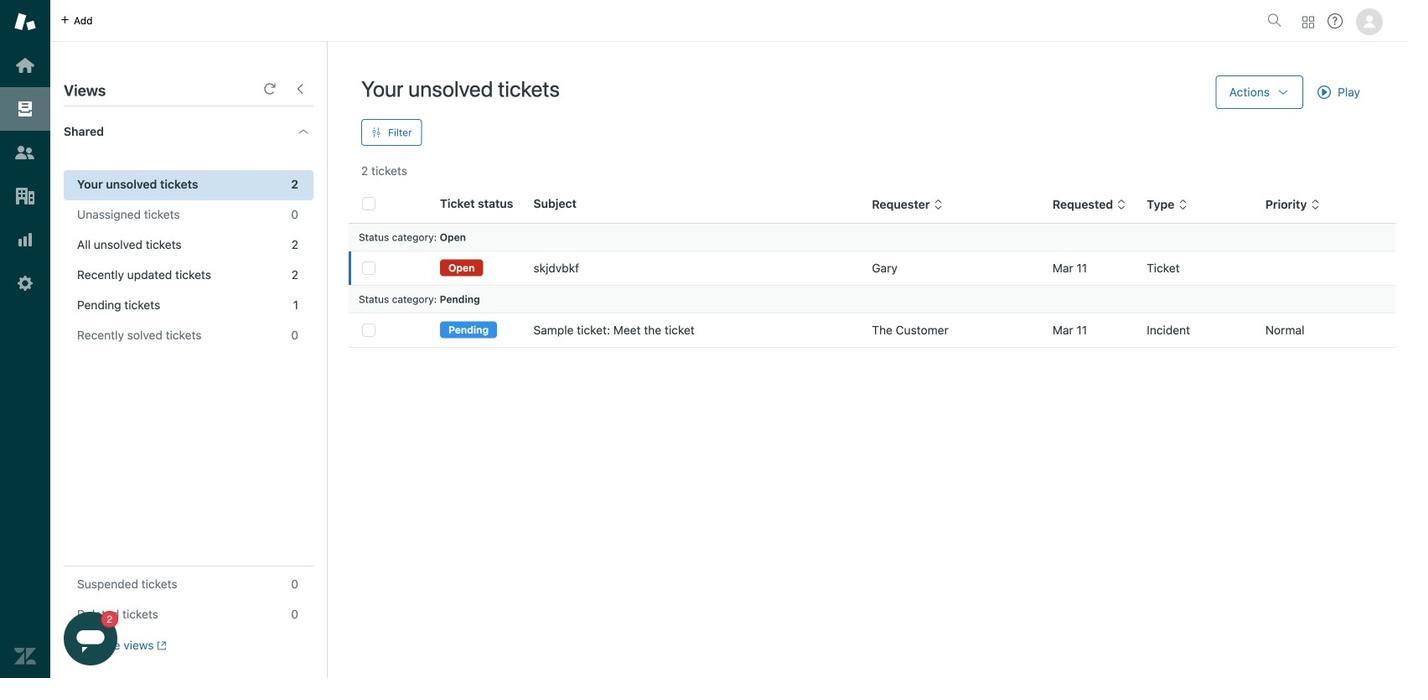 Task type: describe. For each thing, give the bounding box(es) containing it.
customers image
[[14, 142, 36, 163]]

2 row from the top
[[349, 313, 1395, 347]]

main element
[[0, 0, 50, 678]]

hide panel views image
[[293, 82, 307, 96]]

zendesk support image
[[14, 11, 36, 33]]

get help image
[[1328, 13, 1343, 28]]

opens in a new tab image
[[154, 641, 167, 651]]



Task type: vqa. For each thing, say whether or not it's contained in the screenshot.
(opens in a new tab) image
no



Task type: locate. For each thing, give the bounding box(es) containing it.
zendesk products image
[[1302, 16, 1314, 28]]

zendesk image
[[14, 645, 36, 667]]

0 vertical spatial row
[[349, 251, 1395, 285]]

get started image
[[14, 54, 36, 76]]

views image
[[14, 98, 36, 120]]

row
[[349, 251, 1395, 285], [349, 313, 1395, 347]]

admin image
[[14, 272, 36, 294]]

reporting image
[[14, 229, 36, 251]]

1 vertical spatial row
[[349, 313, 1395, 347]]

1 row from the top
[[349, 251, 1395, 285]]

organizations image
[[14, 185, 36, 207]]

heading
[[50, 106, 327, 157]]

refresh views pane image
[[263, 82, 277, 96]]



